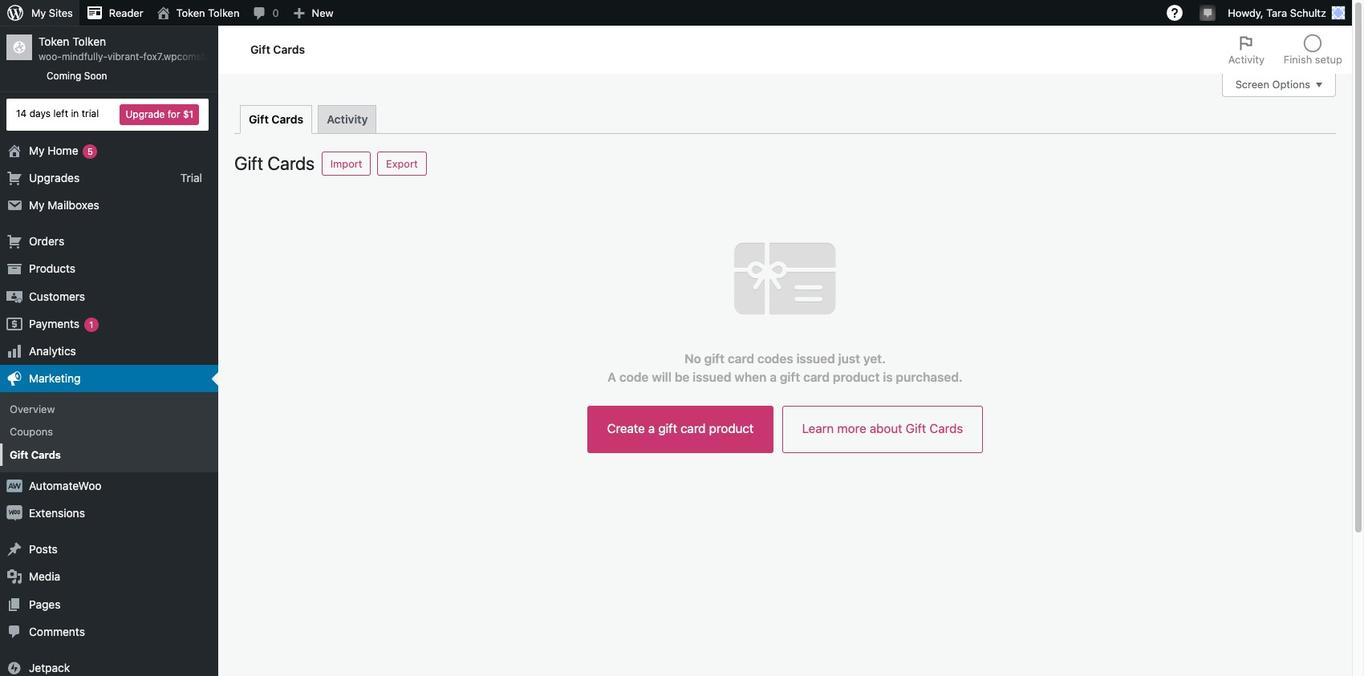 Task type: describe. For each thing, give the bounding box(es) containing it.
marketing link
[[0, 365, 218, 393]]

upgrade
[[126, 108, 165, 120]]

import
[[330, 157, 362, 170]]

1 vertical spatial a
[[648, 422, 655, 436]]

extensions
[[29, 506, 85, 520]]

cards left the import link
[[267, 152, 315, 174]]

howdy, tara schultz
[[1228, 6, 1327, 19]]

for
[[168, 108, 180, 120]]

automatewoo
[[29, 479, 102, 493]]

2 horizontal spatial gift
[[780, 370, 800, 384]]

0 horizontal spatial gift
[[658, 422, 677, 436]]

upgrade for $1 button
[[120, 104, 199, 125]]

woo-
[[39, 51, 62, 63]]

coming
[[47, 70, 81, 82]]

more
[[837, 422, 867, 436]]

jetpack
[[29, 661, 70, 675]]

finish
[[1284, 53, 1313, 66]]

cards down purchased.
[[930, 422, 963, 436]]

about
[[870, 422, 903, 436]]

gift right about
[[906, 422, 927, 436]]

home
[[48, 143, 78, 157]]

0
[[272, 6, 279, 19]]

is
[[883, 370, 893, 384]]

0 vertical spatial gift
[[704, 351, 725, 366]]

coupons
[[10, 426, 53, 439]]

schultz
[[1290, 6, 1327, 19]]

tara
[[1267, 6, 1287, 19]]

mailboxes
[[48, 198, 99, 212]]

gift right trial on the left top of page
[[234, 152, 263, 174]]

0 horizontal spatial product
[[709, 422, 754, 436]]

jetpack link
[[0, 655, 218, 677]]

gift inside "main menu" navigation
[[10, 448, 28, 461]]

notification image
[[1202, 6, 1215, 18]]

orders
[[29, 234, 64, 248]]

reader link
[[79, 0, 150, 26]]

learn more about gift cards
[[802, 422, 963, 436]]

coupons link
[[0, 421, 218, 444]]

activity button
[[1219, 26, 1274, 74]]

left
[[53, 108, 68, 120]]

activity inside button
[[1229, 53, 1265, 66]]

comments
[[29, 625, 85, 639]]

1 vertical spatial card
[[803, 370, 830, 384]]

1 vertical spatial issued
[[693, 370, 732, 384]]

fox7.wpcomstaging.com
[[143, 51, 252, 63]]

gift cards inside "main menu" navigation
[[10, 448, 61, 461]]

gift cards left import
[[234, 152, 315, 174]]

a inside no gift card codes issued just yet. a code will be issued when a gift card product is purchased.
[[770, 370, 777, 384]]

my for my home 5
[[29, 143, 45, 157]]

0 vertical spatial gift cards link
[[240, 105, 312, 134]]

token tolken
[[176, 6, 240, 19]]

options
[[1273, 78, 1311, 91]]

upgrades
[[29, 171, 80, 184]]

payments
[[29, 317, 80, 330]]

my mailboxes
[[29, 198, 99, 212]]

products link
[[0, 255, 218, 283]]

token tolken woo-mindfully-vibrant-fox7.wpcomstaging.com coming soon
[[39, 35, 252, 82]]

screen options
[[1236, 78, 1311, 91]]

pages link
[[0, 591, 218, 619]]

finish setup
[[1284, 53, 1343, 66]]

token tolken link
[[150, 0, 246, 26]]

no gift card codes issued just yet. a code will be issued when a gift card product is purchased.
[[608, 351, 963, 384]]

activity link
[[318, 105, 377, 133]]

analytics
[[29, 344, 76, 358]]

cards down the 0 at the top left of page
[[273, 42, 305, 56]]

yet.
[[864, 351, 886, 366]]

0 vertical spatial card
[[728, 351, 754, 366]]

purchased.
[[896, 370, 963, 384]]

cards left activity link
[[272, 112, 304, 126]]

orders link
[[0, 228, 218, 255]]



Task type: locate. For each thing, give the bounding box(es) containing it.
mindfully-
[[62, 51, 108, 63]]

overview link
[[0, 398, 218, 421]]

product down just
[[833, 370, 880, 384]]

gift cards down the 0 at the top left of page
[[250, 42, 305, 56]]

soon
[[84, 70, 107, 82]]

0 horizontal spatial tolken
[[72, 35, 106, 48]]

my sites link
[[0, 0, 79, 26]]

gift
[[250, 42, 270, 56], [249, 112, 269, 126], [234, 152, 263, 174], [906, 422, 927, 436], [10, 448, 28, 461]]

posts
[[29, 543, 58, 556]]

product
[[833, 370, 880, 384], [709, 422, 754, 436]]

comments link
[[0, 619, 218, 646]]

token
[[176, 6, 205, 19], [39, 35, 69, 48]]

gift down codes
[[780, 370, 800, 384]]

card up when
[[728, 351, 754, 366]]

card up learn at the bottom right
[[803, 370, 830, 384]]

gift cards left activity link
[[249, 112, 304, 126]]

1 horizontal spatial tolken
[[208, 6, 240, 19]]

token up 'fox7.wpcomstaging.com'
[[176, 6, 205, 19]]

tolken inside the token tolken woo-mindfully-vibrant-fox7.wpcomstaging.com coming soon
[[72, 35, 106, 48]]

1
[[89, 319, 93, 330]]

1 horizontal spatial gift cards link
[[240, 105, 312, 134]]

1 horizontal spatial issued
[[797, 351, 835, 366]]

learn
[[802, 422, 834, 436]]

0 vertical spatial a
[[770, 370, 777, 384]]

0 horizontal spatial a
[[648, 422, 655, 436]]

howdy,
[[1228, 6, 1264, 19]]

my
[[31, 6, 46, 19], [29, 143, 45, 157], [29, 198, 45, 212]]

tab list
[[1219, 26, 1352, 74]]

export
[[386, 157, 418, 170]]

overview
[[10, 403, 55, 416]]

vibrant-
[[108, 51, 143, 63]]

tolken left the 0 link
[[208, 6, 240, 19]]

just
[[838, 351, 860, 366]]

0 horizontal spatial gift cards link
[[0, 444, 218, 466]]

token for token tolken woo-mindfully-vibrant-fox7.wpcomstaging.com coming soon
[[39, 35, 69, 48]]

analytics link
[[0, 338, 218, 365]]

my home 5
[[29, 143, 93, 157]]

gift down coupons
[[10, 448, 28, 461]]

a
[[608, 370, 616, 384]]

1 vertical spatial tolken
[[72, 35, 106, 48]]

14 days left in trial
[[16, 108, 99, 120]]

tolken up mindfully-
[[72, 35, 106, 48]]

gift right $1
[[249, 112, 269, 126]]

token up woo- on the top
[[39, 35, 69, 48]]

card inside create a gift card product link
[[681, 422, 706, 436]]

codes
[[758, 351, 793, 366]]

1 horizontal spatial card
[[728, 351, 754, 366]]

1 vertical spatial product
[[709, 422, 754, 436]]

card down be
[[681, 422, 706, 436]]

upgrade for $1
[[126, 108, 193, 120]]

main menu navigation
[[0, 26, 252, 677]]

tolken for token tolken woo-mindfully-vibrant-fox7.wpcomstaging.com coming soon
[[72, 35, 106, 48]]

new link
[[285, 0, 340, 26]]

media
[[29, 570, 60, 584]]

gift cards link left activity link
[[240, 105, 312, 134]]

gift cards
[[250, 42, 305, 56], [249, 112, 304, 126], [234, 152, 315, 174], [10, 448, 61, 461]]

my inside toolbar navigation
[[31, 6, 46, 19]]

product inside no gift card codes issued just yet. a code will be issued when a gift card product is purchased.
[[833, 370, 880, 384]]

customers link
[[0, 283, 218, 310]]

activity
[[1229, 53, 1265, 66], [327, 112, 368, 126]]

0 vertical spatial product
[[833, 370, 880, 384]]

5
[[87, 146, 93, 156]]

2 vertical spatial gift
[[658, 422, 677, 436]]

1 horizontal spatial product
[[833, 370, 880, 384]]

token inside the token tolken woo-mindfully-vibrant-fox7.wpcomstaging.com coming soon
[[39, 35, 69, 48]]

gift cards link up automatewoo link
[[0, 444, 218, 466]]

0 horizontal spatial issued
[[693, 370, 732, 384]]

my down upgrades
[[29, 198, 45, 212]]

1 vertical spatial gift cards link
[[0, 444, 218, 466]]

$1
[[183, 108, 193, 120]]

1 vertical spatial my
[[29, 143, 45, 157]]

0 link
[[246, 0, 285, 26]]

learn more about gift cards link
[[783, 406, 983, 453]]

reader
[[109, 6, 143, 19]]

pages
[[29, 598, 61, 611]]

gift cards link
[[240, 105, 312, 134], [0, 444, 218, 466]]

gift cards down coupons
[[10, 448, 61, 461]]

1 horizontal spatial gift
[[704, 351, 725, 366]]

tolken inside 'link'
[[208, 6, 240, 19]]

my for my sites
[[31, 6, 46, 19]]

1 vertical spatial activity
[[327, 112, 368, 126]]

0 horizontal spatial activity
[[327, 112, 368, 126]]

days
[[29, 108, 51, 120]]

gift right 'no'
[[704, 351, 725, 366]]

when
[[735, 370, 767, 384]]

in
[[71, 108, 79, 120]]

setup
[[1315, 53, 1343, 66]]

token inside 'link'
[[176, 6, 205, 19]]

toolbar navigation
[[0, 0, 1352, 29]]

my left home
[[29, 143, 45, 157]]

code
[[619, 370, 649, 384]]

my mailboxes link
[[0, 192, 218, 219]]

issued
[[797, 351, 835, 366], [693, 370, 732, 384]]

will
[[652, 370, 672, 384]]

0 vertical spatial issued
[[797, 351, 835, 366]]

14
[[16, 108, 27, 120]]

my for my mailboxes
[[29, 198, 45, 212]]

0 vertical spatial tolken
[[208, 6, 240, 19]]

1 vertical spatial gift
[[780, 370, 800, 384]]

a right create in the left of the page
[[648, 422, 655, 436]]

1 vertical spatial token
[[39, 35, 69, 48]]

activity up screen
[[1229, 53, 1265, 66]]

a
[[770, 370, 777, 384], [648, 422, 655, 436]]

marketing
[[29, 372, 81, 385]]

token for token tolken
[[176, 6, 205, 19]]

1 horizontal spatial activity
[[1229, 53, 1265, 66]]

export link
[[377, 151, 427, 175]]

finish setup button
[[1274, 26, 1352, 74]]

0 horizontal spatial card
[[681, 422, 706, 436]]

automatewoo link
[[0, 473, 218, 500]]

1 horizontal spatial token
[[176, 6, 205, 19]]

activity up import
[[327, 112, 368, 126]]

tolken for token tolken
[[208, 6, 240, 19]]

trial
[[180, 171, 202, 184]]

customers
[[29, 289, 85, 303]]

products
[[29, 262, 76, 276]]

sites
[[49, 6, 73, 19]]

product down when
[[709, 422, 754, 436]]

2 vertical spatial my
[[29, 198, 45, 212]]

2 vertical spatial card
[[681, 422, 706, 436]]

payments 1
[[29, 317, 93, 330]]

my left sites
[[31, 6, 46, 19]]

screen
[[1236, 78, 1270, 91]]

cards down coupons
[[31, 448, 61, 461]]

create a gift card product link
[[588, 406, 774, 453]]

2 horizontal spatial card
[[803, 370, 830, 384]]

create
[[607, 422, 645, 436]]

gift right create in the left of the page
[[658, 422, 677, 436]]

gift down the 0 link
[[250, 42, 270, 56]]

no
[[685, 351, 701, 366]]

media link
[[0, 564, 218, 591]]

a down codes
[[770, 370, 777, 384]]

issued down 'no'
[[693, 370, 732, 384]]

cards inside "main menu" navigation
[[31, 448, 61, 461]]

0 horizontal spatial token
[[39, 35, 69, 48]]

import link
[[322, 151, 371, 175]]

extensions link
[[0, 500, 218, 527]]

gift
[[704, 351, 725, 366], [780, 370, 800, 384], [658, 422, 677, 436]]

trial
[[82, 108, 99, 120]]

0 vertical spatial activity
[[1229, 53, 1265, 66]]

create a gift card product
[[607, 422, 754, 436]]

tab list containing activity
[[1219, 26, 1352, 74]]

new
[[312, 6, 334, 19]]

issued left just
[[797, 351, 835, 366]]

be
[[675, 370, 690, 384]]

posts link
[[0, 536, 218, 564]]

0 vertical spatial my
[[31, 6, 46, 19]]

screen options button
[[1222, 73, 1336, 97]]

cards
[[273, 42, 305, 56], [272, 112, 304, 126], [267, 152, 315, 174], [930, 422, 963, 436], [31, 448, 61, 461]]

1 horizontal spatial a
[[770, 370, 777, 384]]

0 vertical spatial token
[[176, 6, 205, 19]]



Task type: vqa. For each thing, say whether or not it's contained in the screenshot.
all
no



